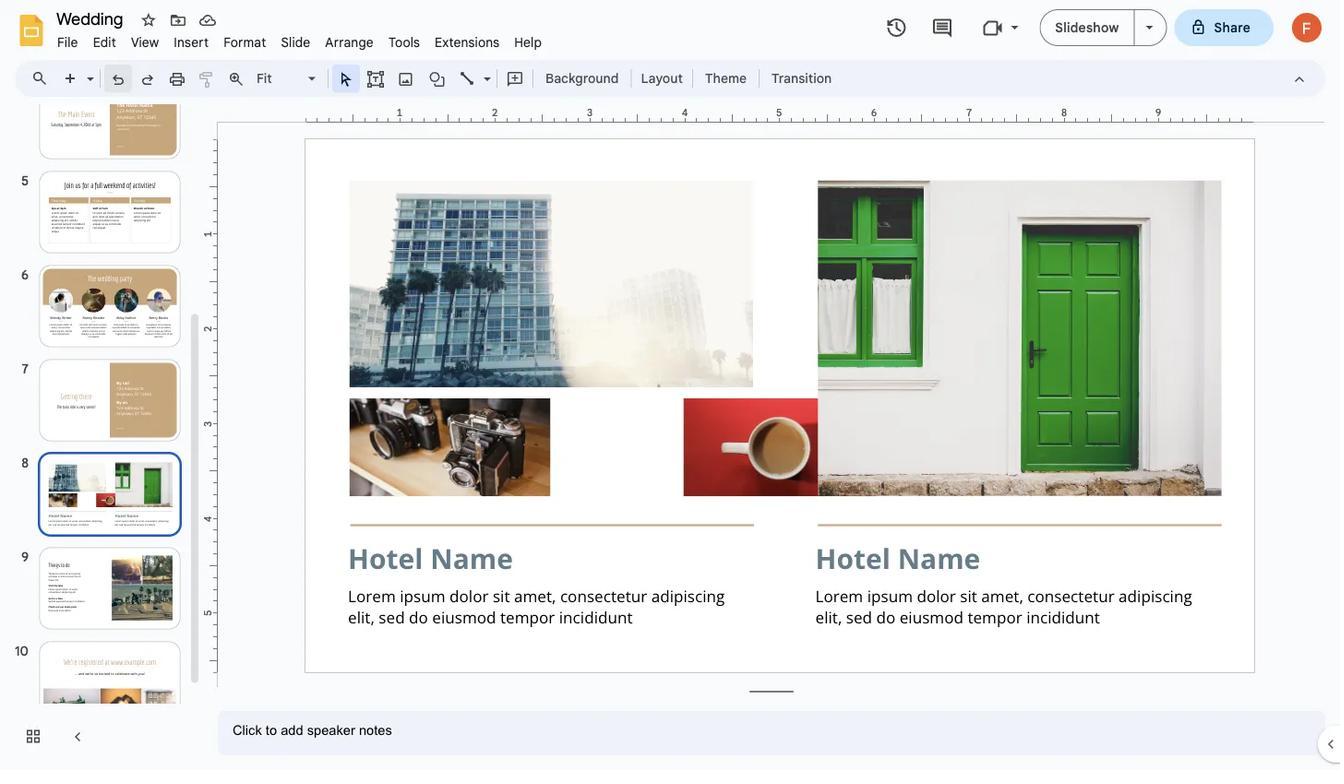 Task type: describe. For each thing, give the bounding box(es) containing it.
insert menu item
[[166, 31, 216, 53]]

share button
[[1175, 9, 1274, 46]]

view menu item
[[124, 31, 166, 53]]

help menu item
[[507, 31, 549, 53]]

shape image
[[427, 66, 448, 91]]

edit
[[93, 34, 116, 50]]

file
[[57, 34, 78, 50]]

transition button
[[763, 65, 840, 92]]

insert
[[174, 34, 209, 50]]

help
[[514, 34, 542, 50]]

transition
[[772, 70, 832, 86]]

slide
[[281, 34, 310, 50]]

background
[[545, 70, 619, 86]]

tools
[[388, 34, 420, 50]]

tools menu item
[[381, 31, 427, 53]]

format menu item
[[216, 31, 274, 53]]

main toolbar
[[54, 65, 841, 93]]

Rename text field
[[50, 7, 134, 30]]

menu bar inside the menu bar banner
[[50, 24, 549, 54]]

theme
[[705, 70, 747, 86]]



Task type: vqa. For each thing, say whether or not it's contained in the screenshot.
the Insert
yes



Task type: locate. For each thing, give the bounding box(es) containing it.
theme button
[[697, 65, 755, 92]]

extensions menu item
[[427, 31, 507, 53]]

Star checkbox
[[136, 7, 162, 33]]

menu bar
[[50, 24, 549, 54]]

format
[[224, 34, 266, 50]]

slide menu item
[[274, 31, 318, 53]]

insert image image
[[396, 66, 417, 91]]

menu bar banner
[[0, 0, 1340, 771]]

layout
[[641, 70, 683, 86]]

new slide with layout image
[[82, 66, 94, 73]]

Zoom field
[[251, 66, 324, 93]]

edit menu item
[[86, 31, 124, 53]]

extensions
[[435, 34, 500, 50]]

file menu item
[[50, 31, 86, 53]]

Zoom text field
[[254, 66, 306, 91]]

layout button
[[635, 65, 689, 92]]

share
[[1214, 19, 1251, 36]]

slideshow
[[1055, 19, 1119, 36]]

application
[[0, 0, 1340, 771]]

arrange
[[325, 34, 374, 50]]

menu bar containing file
[[50, 24, 549, 54]]

presentation options image
[[1146, 26, 1153, 30]]

Menus field
[[23, 66, 64, 91]]

view
[[131, 34, 159, 50]]

slideshow button
[[1040, 9, 1135, 46]]

background button
[[537, 65, 627, 92]]

navigation
[[0, 0, 203, 771]]

arrange menu item
[[318, 31, 381, 53]]

application containing slideshow
[[0, 0, 1340, 771]]



